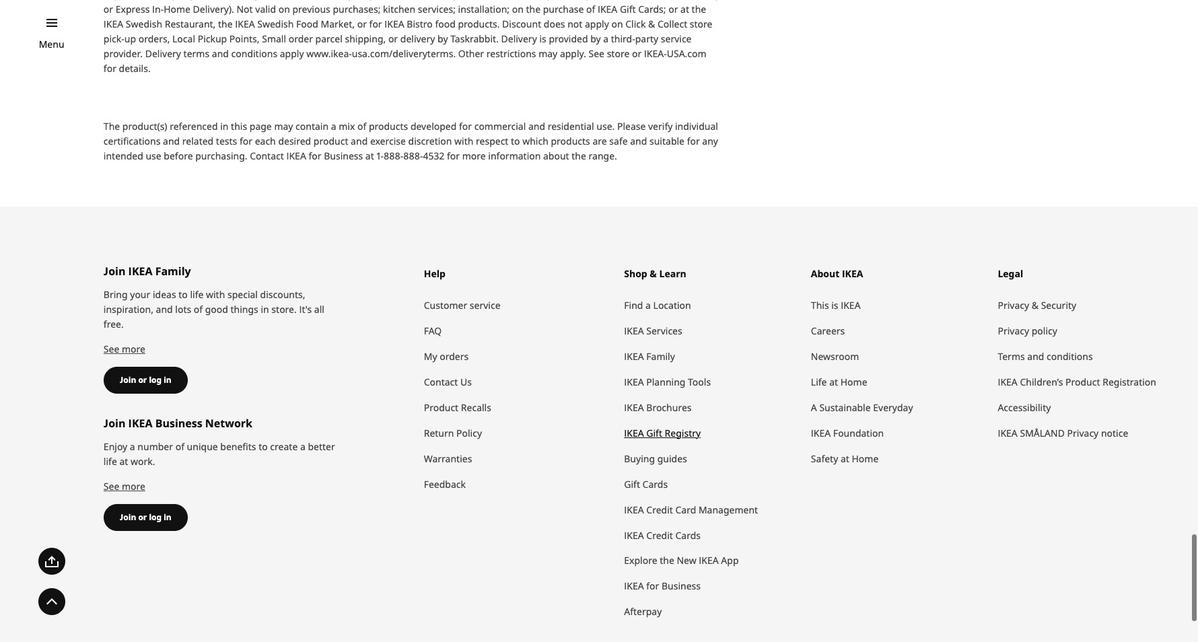 Task type: describe. For each thing, give the bounding box(es) containing it.
safe
[[610, 134, 628, 147]]

2 888- from the left
[[404, 149, 423, 162]]

join down work.
[[120, 511, 136, 523]]

log for business
[[149, 511, 162, 523]]

0 horizontal spatial gift
[[624, 478, 640, 491]]

bring
[[104, 288, 128, 301]]

privacy & security
[[998, 299, 1077, 312]]

see more link for join ikea family
[[104, 342, 145, 355]]

ikea down the accessibility
[[998, 427, 1018, 439]]

registration
[[1103, 375, 1157, 388]]

see for join ikea business network
[[104, 480, 119, 493]]

foundation
[[834, 427, 884, 439]]

join down free.
[[120, 374, 136, 386]]

tests
[[216, 134, 237, 147]]

conditions
[[1047, 350, 1093, 363]]

management
[[699, 503, 758, 516]]

create
[[270, 440, 298, 453]]

see for join ikea family
[[104, 342, 119, 355]]

gift cards
[[624, 478, 668, 491]]

this
[[231, 120, 247, 132]]

careers link
[[811, 318, 985, 344]]

network
[[205, 416, 253, 431]]

inspiration,
[[104, 303, 153, 316]]

it's
[[299, 303, 312, 316]]

ikea left the brochures
[[624, 401, 644, 414]]

a
[[811, 401, 817, 414]]

ikea up your
[[128, 264, 153, 279]]

desired
[[278, 134, 311, 147]]

life at home link
[[811, 369, 985, 395]]

ikea left app
[[699, 554, 719, 567]]

and right terms
[[1028, 350, 1045, 363]]

see more for join ikea business network
[[104, 480, 145, 493]]

contain
[[296, 120, 329, 132]]

careers
[[811, 324, 845, 337]]

afterpay link
[[624, 600, 798, 625]]

explore the new ikea app
[[624, 554, 739, 567]]

for right 4532
[[447, 149, 460, 162]]

related
[[182, 134, 214, 147]]

explore the new ikea app link
[[624, 548, 798, 574]]

privacy for privacy policy
[[998, 324, 1030, 337]]

credit for card
[[647, 503, 673, 516]]

of inside enjoy a number of unique benefits to create a better life at work.
[[176, 440, 184, 453]]

buying
[[624, 452, 655, 465]]

ikea gift registry
[[624, 427, 701, 439]]

ikea up number
[[128, 416, 153, 431]]

and up before
[[163, 134, 180, 147]]

before
[[164, 149, 193, 162]]

more inside the product(s) referenced in this page may contain a mix of products developed for commercial and residential use. please verify individual certifications and related tests for each desired product and exercise discretion with respect to which products are safe and suitable for any intended use before purchasing. contact ikea for business at 1-888-888-4532 for more information about the range.
[[462, 149, 486, 162]]

log for family
[[149, 374, 162, 386]]

business inside the product(s) referenced in this page may contain a mix of products developed for commercial and residential use. please verify individual certifications and related tests for each desired product and exercise discretion with respect to which products are safe and suitable for any intended use before purchasing. contact ikea for business at 1-888-888-4532 for more information about the range.
[[324, 149, 363, 162]]

with inside the bring your ideas to life with special discounts, inspiration, and lots of good things in store. it's all free.
[[206, 288, 225, 301]]

everyday
[[874, 401, 913, 414]]

registry
[[665, 427, 701, 439]]

privacy policy link
[[998, 318, 1172, 344]]

ikea children's product registration
[[998, 375, 1157, 388]]

småland
[[1020, 427, 1065, 439]]

ikea children's product registration link
[[998, 369, 1172, 395]]

use
[[146, 149, 161, 162]]

ikea down ikea services
[[624, 350, 644, 363]]

tools
[[688, 375, 711, 388]]

at inside the product(s) referenced in this page may contain a mix of products developed for commercial and residential use. please verify individual certifications and related tests for each desired product and exercise discretion with respect to which products are safe and suitable for any intended use before purchasing. contact ikea for business at 1-888-888-4532 for more information about the range.
[[366, 149, 374, 162]]

0 horizontal spatial product
[[424, 401, 459, 414]]

1-
[[377, 149, 384, 162]]

life inside enjoy a number of unique benefits to create a better life at work.
[[104, 455, 117, 468]]

the
[[104, 120, 120, 132]]

contact us
[[424, 375, 472, 388]]

and down mix
[[351, 134, 368, 147]]

ikea down explore
[[624, 580, 644, 593]]

home for safety at home
[[852, 452, 879, 465]]

feedback
[[424, 478, 466, 491]]

discretion
[[408, 134, 452, 147]]

free.
[[104, 318, 124, 330]]

return
[[424, 427, 454, 439]]

life at home
[[811, 375, 868, 388]]

policy
[[457, 427, 482, 439]]

home for life at home
[[841, 375, 868, 388]]

for down product
[[309, 149, 322, 162]]

enjoy
[[104, 440, 127, 453]]

join ikea business network
[[104, 416, 253, 431]]

ikea down find at top right
[[624, 324, 644, 337]]

ikea gift registry link
[[624, 421, 798, 446]]

card
[[676, 503, 696, 516]]

explore
[[624, 554, 658, 567]]

brochures
[[647, 401, 692, 414]]

contact inside the product(s) referenced in this page may contain a mix of products developed for commercial and residential use. please verify individual certifications and related tests for each desired product and exercise discretion with respect to which products are safe and suitable for any intended use before purchasing. contact ikea for business at 1-888-888-4532 for more information about the range.
[[250, 149, 284, 162]]

policy
[[1032, 324, 1058, 337]]

at right life
[[830, 375, 838, 388]]

4532
[[423, 149, 445, 162]]

ikea credit cards
[[624, 529, 701, 542]]

this is ikea link
[[811, 293, 985, 318]]

contact us link
[[424, 369, 611, 395]]

with inside the product(s) referenced in this page may contain a mix of products developed for commercial and residential use. please verify individual certifications and related tests for each desired product and exercise discretion with respect to which products are safe and suitable for any intended use before purchasing. contact ikea for business at 1-888-888-4532 for more information about the range.
[[455, 134, 474, 147]]

more for business
[[122, 480, 145, 493]]

ikea down terms
[[998, 375, 1018, 388]]

a left better on the bottom left of the page
[[300, 440, 306, 453]]

of inside the bring your ideas to life with special discounts, inspiration, and lots of good things in store. it's all free.
[[194, 303, 203, 316]]

special
[[228, 288, 258, 301]]

terms
[[998, 350, 1025, 363]]

terms and conditions
[[998, 350, 1093, 363]]

orders
[[440, 350, 469, 363]]

ikea brochures
[[624, 401, 692, 414]]

each
[[255, 134, 276, 147]]

intended
[[104, 149, 143, 162]]

ikea for business link
[[624, 574, 798, 600]]

please
[[617, 120, 646, 132]]

sustainable
[[820, 401, 871, 414]]

recalls
[[461, 401, 491, 414]]

privacy & security link
[[998, 293, 1172, 318]]

buying guides link
[[624, 446, 798, 472]]

join or log in for family
[[120, 374, 172, 386]]

buying guides
[[624, 452, 687, 465]]

return policy link
[[424, 421, 611, 446]]

1 horizontal spatial products
[[551, 134, 590, 147]]

use.
[[597, 120, 615, 132]]

life
[[811, 375, 827, 388]]

residential
[[548, 120, 594, 132]]

to inside the bring your ideas to life with special discounts, inspiration, and lots of good things in store. it's all free.
[[179, 288, 188, 301]]

guides
[[658, 452, 687, 465]]

to inside the product(s) referenced in this page may contain a mix of products developed for commercial and residential use. please verify individual certifications and related tests for each desired product and exercise discretion with respect to which products are safe and suitable for any intended use before purchasing. contact ikea for business at 1-888-888-4532 for more information about the range.
[[511, 134, 520, 147]]

2 vertical spatial privacy
[[1068, 427, 1099, 439]]

safety at home
[[811, 452, 879, 465]]

and up which
[[528, 120, 545, 132]]

terms and conditions link
[[998, 344, 1172, 369]]

your
[[130, 288, 150, 301]]

about
[[543, 149, 569, 162]]

gift cards link
[[624, 472, 798, 497]]



Task type: vqa. For each thing, say whether or not it's contained in the screenshot.
Privacy policy
yes



Task type: locate. For each thing, give the bounding box(es) containing it.
for down this
[[240, 134, 253, 147]]

join ikea family
[[104, 264, 191, 279]]

credit up explore
[[647, 529, 673, 542]]

0 vertical spatial to
[[511, 134, 520, 147]]

better
[[308, 440, 335, 453]]

verify
[[648, 120, 673, 132]]

to up the "lots"
[[179, 288, 188, 301]]

2 vertical spatial of
[[176, 440, 184, 453]]

privacy for privacy & security
[[998, 299, 1030, 312]]

1 vertical spatial see
[[104, 480, 119, 493]]

privacy down 'accessibility' link
[[1068, 427, 1099, 439]]

1 vertical spatial contact
[[424, 375, 458, 388]]

0 horizontal spatial life
[[104, 455, 117, 468]]

1 888- from the left
[[384, 149, 404, 162]]

more for family
[[122, 342, 145, 355]]

the left new
[[660, 554, 675, 567]]

1 credit from the top
[[647, 503, 673, 516]]

the
[[572, 149, 586, 162], [660, 554, 675, 567]]

1 or from the top
[[138, 374, 147, 386]]

of left unique in the left bottom of the page
[[176, 440, 184, 453]]

more
[[462, 149, 486, 162], [122, 342, 145, 355], [122, 480, 145, 493]]

more down work.
[[122, 480, 145, 493]]

0 vertical spatial of
[[358, 120, 367, 132]]

benefits
[[220, 440, 256, 453]]

join or log in button down work.
[[104, 504, 188, 531]]

see down free.
[[104, 342, 119, 355]]

1 vertical spatial products
[[551, 134, 590, 147]]

contact left us
[[424, 375, 458, 388]]

0 vertical spatial contact
[[250, 149, 284, 162]]

ikea up safety
[[811, 427, 831, 439]]

all
[[314, 303, 324, 316]]

2 vertical spatial business
[[662, 580, 701, 593]]

a sustainable everyday
[[811, 401, 913, 414]]

bring your ideas to life with special discounts, inspiration, and lots of good things in store. it's all free.
[[104, 288, 324, 330]]

product up the return
[[424, 401, 459, 414]]

join or log in for business
[[120, 511, 172, 523]]

more down respect
[[462, 149, 486, 162]]

1 vertical spatial privacy
[[998, 324, 1030, 337]]

for down "individual"
[[687, 134, 700, 147]]

notice
[[1102, 427, 1129, 439]]

1 join or log in from the top
[[120, 374, 172, 386]]

0 vertical spatial family
[[155, 264, 191, 279]]

0 horizontal spatial family
[[155, 264, 191, 279]]

my orders
[[424, 350, 469, 363]]

1 vertical spatial cards
[[676, 529, 701, 542]]

product down terms and conditions link
[[1066, 375, 1101, 388]]

with
[[455, 134, 474, 147], [206, 288, 225, 301]]

log down work.
[[149, 511, 162, 523]]

this
[[811, 299, 829, 312]]

2 vertical spatial to
[[259, 440, 268, 453]]

0 horizontal spatial the
[[572, 149, 586, 162]]

join or log in up join ikea business network
[[120, 374, 172, 386]]

my orders link
[[424, 344, 611, 369]]

life inside the bring your ideas to life with special discounts, inspiration, and lots of good things in store. it's all free.
[[190, 288, 204, 301]]

my
[[424, 350, 437, 363]]

0 horizontal spatial contact
[[250, 149, 284, 162]]

0 vertical spatial products
[[369, 120, 408, 132]]

or
[[138, 374, 147, 386], [138, 511, 147, 523]]

in
[[220, 120, 229, 132], [261, 303, 269, 316], [164, 374, 172, 386], [164, 511, 172, 523]]

product
[[314, 134, 348, 147]]

0 vertical spatial join or log in button
[[104, 367, 188, 394]]

ikea services
[[624, 324, 683, 337]]

a right find at top right
[[646, 299, 651, 312]]

of
[[358, 120, 367, 132], [194, 303, 203, 316], [176, 440, 184, 453]]

ikea up explore
[[624, 529, 644, 542]]

and down ideas
[[156, 303, 173, 316]]

1 horizontal spatial cards
[[676, 529, 701, 542]]

to inside enjoy a number of unique benefits to create a better life at work.
[[259, 440, 268, 453]]

see more for join ikea family
[[104, 342, 145, 355]]

2 see more link from the top
[[104, 480, 145, 493]]

2 see more from the top
[[104, 480, 145, 493]]

0 vertical spatial business
[[324, 149, 363, 162]]

1 horizontal spatial life
[[190, 288, 204, 301]]

ikea right is
[[841, 299, 861, 312]]

1 horizontal spatial of
[[194, 303, 203, 316]]

products
[[369, 120, 408, 132], [551, 134, 590, 147]]

with left respect
[[455, 134, 474, 147]]

product recalls
[[424, 401, 491, 414]]

2 horizontal spatial of
[[358, 120, 367, 132]]

0 vertical spatial product
[[1066, 375, 1101, 388]]

gift up buying guides
[[647, 427, 663, 439]]

join or log in button up join ikea business network
[[104, 367, 188, 394]]

0 horizontal spatial to
[[179, 288, 188, 301]]

gift down "buying"
[[624, 478, 640, 491]]

cards down buying guides
[[643, 478, 668, 491]]

2 join or log in button from the top
[[104, 504, 188, 531]]

products down the residential
[[551, 134, 590, 147]]

suitable
[[650, 134, 685, 147]]

2 or from the top
[[138, 511, 147, 523]]

1 horizontal spatial business
[[324, 149, 363, 162]]

join or log in button for family
[[104, 367, 188, 394]]

service
[[470, 299, 501, 312]]

ikea down gift cards on the right bottom of page
[[624, 503, 644, 516]]

888- down discretion at the top left
[[404, 149, 423, 162]]

ikea småland privacy notice
[[998, 427, 1129, 439]]

ikea inside the product(s) referenced in this page may contain a mix of products developed for commercial and residential use. please verify individual certifications and related tests for each desired product and exercise discretion with respect to which products are safe and suitable for any intended use before purchasing. contact ikea for business at 1-888-888-4532 for more information about the range.
[[286, 149, 306, 162]]

1 see more link from the top
[[104, 342, 145, 355]]

at down enjoy
[[119, 455, 128, 468]]

customer
[[424, 299, 467, 312]]

a left mix
[[331, 120, 336, 132]]

location
[[654, 299, 691, 312]]

warranties link
[[424, 446, 611, 472]]

respect
[[476, 134, 509, 147]]

1 vertical spatial the
[[660, 554, 675, 567]]

see more link for join ikea business network
[[104, 480, 145, 493]]

2 credit from the top
[[647, 529, 673, 542]]

the right about at left
[[572, 149, 586, 162]]

at inside enjoy a number of unique benefits to create a better life at work.
[[119, 455, 128, 468]]

0 vertical spatial more
[[462, 149, 486, 162]]

2 join or log in from the top
[[120, 511, 172, 523]]

1 log from the top
[[149, 374, 162, 386]]

business for join ikea business network
[[155, 416, 202, 431]]

ikea brochures link
[[624, 395, 798, 421]]

cards up new
[[676, 529, 701, 542]]

join up bring
[[104, 264, 126, 279]]

1 horizontal spatial contact
[[424, 375, 458, 388]]

family up ideas
[[155, 264, 191, 279]]

purchasing.
[[195, 149, 247, 162]]

ikea family link
[[624, 344, 798, 369]]

and inside the bring your ideas to life with special discounts, inspiration, and lots of good things in store. it's all free.
[[156, 303, 173, 316]]

see down enjoy
[[104, 480, 119, 493]]

unique
[[187, 440, 218, 453]]

2 horizontal spatial business
[[662, 580, 701, 593]]

privacy left &
[[998, 299, 1030, 312]]

life
[[190, 288, 204, 301], [104, 455, 117, 468]]

0 vertical spatial gift
[[647, 427, 663, 439]]

1 vertical spatial gift
[[624, 478, 640, 491]]

planning
[[647, 375, 686, 388]]

are
[[593, 134, 607, 147]]

1 horizontal spatial gift
[[647, 427, 663, 439]]

0 vertical spatial see more
[[104, 342, 145, 355]]

life down enjoy
[[104, 455, 117, 468]]

developed
[[411, 120, 457, 132]]

1 vertical spatial join or log in
[[120, 511, 172, 523]]

1 horizontal spatial to
[[259, 440, 268, 453]]

of right mix
[[358, 120, 367, 132]]

home up a sustainable everyday
[[841, 375, 868, 388]]

security
[[1041, 299, 1077, 312]]

1 horizontal spatial with
[[455, 134, 474, 147]]

product(s)
[[122, 120, 167, 132]]

find
[[624, 299, 643, 312]]

afterpay
[[624, 606, 662, 618]]

a inside the product(s) referenced in this page may contain a mix of products developed for commercial and residential use. please verify individual certifications and related tests for each desired product and exercise discretion with respect to which products are safe and suitable for any intended use before purchasing. contact ikea for business at 1-888-888-4532 for more information about the range.
[[331, 120, 336, 132]]

log
[[149, 374, 162, 386], [149, 511, 162, 523]]

1 vertical spatial family
[[647, 350, 675, 363]]

join up enjoy
[[104, 416, 126, 431]]

safety at home link
[[811, 446, 985, 472]]

credit for cards
[[647, 529, 673, 542]]

1 vertical spatial business
[[155, 416, 202, 431]]

feedback link
[[424, 472, 611, 497]]

privacy up terms
[[998, 324, 1030, 337]]

1 vertical spatial or
[[138, 511, 147, 523]]

is
[[832, 299, 839, 312]]

to left create
[[259, 440, 268, 453]]

or for family
[[138, 374, 147, 386]]

or down work.
[[138, 511, 147, 523]]

0 vertical spatial home
[[841, 375, 868, 388]]

1 vertical spatial more
[[122, 342, 145, 355]]

ikea family
[[624, 350, 675, 363]]

1 vertical spatial log
[[149, 511, 162, 523]]

gift inside "link"
[[647, 427, 663, 439]]

ikea up "buying"
[[624, 427, 644, 439]]

contact
[[250, 149, 284, 162], [424, 375, 458, 388]]

1 horizontal spatial the
[[660, 554, 675, 567]]

1 horizontal spatial product
[[1066, 375, 1101, 388]]

business up number
[[155, 416, 202, 431]]

log up join ikea business network
[[149, 374, 162, 386]]

good
[[205, 303, 228, 316]]

1 see more from the top
[[104, 342, 145, 355]]

children's
[[1020, 375, 1064, 388]]

any
[[703, 134, 718, 147]]

0 vertical spatial credit
[[647, 503, 673, 516]]

things
[[231, 303, 258, 316]]

credit up ikea credit cards
[[647, 503, 673, 516]]

see more link down free.
[[104, 342, 145, 355]]

ikea down ikea family
[[624, 375, 644, 388]]

0 vertical spatial see more link
[[104, 342, 145, 355]]

privacy inside "link"
[[998, 324, 1030, 337]]

ikea
[[286, 149, 306, 162], [128, 264, 153, 279], [841, 299, 861, 312], [624, 324, 644, 337], [624, 350, 644, 363], [624, 375, 644, 388], [998, 375, 1018, 388], [624, 401, 644, 414], [128, 416, 153, 431], [624, 427, 644, 439], [811, 427, 831, 439], [998, 427, 1018, 439], [624, 503, 644, 516], [624, 529, 644, 542], [699, 554, 719, 567], [624, 580, 644, 593]]

1 vertical spatial product
[[424, 401, 459, 414]]

join or log in button
[[104, 367, 188, 394], [104, 504, 188, 531]]

0 vertical spatial or
[[138, 374, 147, 386]]

safety
[[811, 452, 839, 465]]

business for ikea for business
[[662, 580, 701, 593]]

0 vertical spatial privacy
[[998, 299, 1030, 312]]

see more down free.
[[104, 342, 145, 355]]

to up information
[[511, 134, 520, 147]]

at left 1-
[[366, 149, 374, 162]]

1 vertical spatial home
[[852, 452, 879, 465]]

ikea credit card management link
[[624, 497, 798, 523]]

enjoy a number of unique benefits to create a better life at work.
[[104, 440, 335, 468]]

see more link
[[104, 342, 145, 355], [104, 480, 145, 493]]

home down foundation
[[852, 452, 879, 465]]

of right the "lots"
[[194, 303, 203, 316]]

and down please
[[630, 134, 647, 147]]

at right safety
[[841, 452, 850, 465]]

1 vertical spatial see more
[[104, 480, 145, 493]]

life up the "lots"
[[190, 288, 204, 301]]

1 see from the top
[[104, 342, 119, 355]]

0 vertical spatial cards
[[643, 478, 668, 491]]

services
[[647, 324, 683, 337]]

1 vertical spatial join or log in button
[[104, 504, 188, 531]]

in inside the bring your ideas to life with special discounts, inspiration, and lots of good things in store. it's all free.
[[261, 303, 269, 316]]

0 vertical spatial log
[[149, 374, 162, 386]]

menu button
[[39, 37, 64, 52]]

0 horizontal spatial business
[[155, 416, 202, 431]]

privacy policy
[[998, 324, 1058, 337]]

business inside the ikea for business link
[[662, 580, 701, 593]]

0 vertical spatial the
[[572, 149, 586, 162]]

app
[[721, 554, 739, 567]]

1 vertical spatial life
[[104, 455, 117, 468]]

2 vertical spatial more
[[122, 480, 145, 493]]

0 vertical spatial life
[[190, 288, 204, 301]]

or up join ikea business network
[[138, 374, 147, 386]]

business down explore the new ikea app at bottom
[[662, 580, 701, 593]]

888- down exercise
[[384, 149, 404, 162]]

business down product
[[324, 149, 363, 162]]

newsroom link
[[811, 344, 985, 369]]

888-
[[384, 149, 404, 162], [404, 149, 423, 162]]

the inside the product(s) referenced in this page may contain a mix of products developed for commercial and residential use. please verify individual certifications and related tests for each desired product and exercise discretion with respect to which products are safe and suitable for any intended use before purchasing. contact ikea for business at 1-888-888-4532 for more information about the range.
[[572, 149, 586, 162]]

0 vertical spatial with
[[455, 134, 474, 147]]

0 vertical spatial join or log in
[[120, 374, 172, 386]]

see more down work.
[[104, 480, 145, 493]]

more down free.
[[122, 342, 145, 355]]

ikea foundation
[[811, 427, 884, 439]]

join or log in button for business
[[104, 504, 188, 531]]

of inside the product(s) referenced in this page may contain a mix of products developed for commercial and residential use. please verify individual certifications and related tests for each desired product and exercise discretion with respect to which products are safe and suitable for any intended use before purchasing. contact ikea for business at 1-888-888-4532 for more information about the range.
[[358, 120, 367, 132]]

2 horizontal spatial to
[[511, 134, 520, 147]]

2 see from the top
[[104, 480, 119, 493]]

ikea down desired
[[286, 149, 306, 162]]

join or log in down work.
[[120, 511, 172, 523]]

work.
[[131, 455, 155, 468]]

0 vertical spatial see
[[104, 342, 119, 355]]

1 vertical spatial see more link
[[104, 480, 145, 493]]

certifications
[[104, 134, 161, 147]]

individual
[[675, 120, 718, 132]]

&
[[1032, 299, 1039, 312]]

see more link down work.
[[104, 480, 145, 493]]

0 horizontal spatial of
[[176, 440, 184, 453]]

0 horizontal spatial cards
[[643, 478, 668, 491]]

1 horizontal spatial family
[[647, 350, 675, 363]]

1 vertical spatial of
[[194, 303, 203, 316]]

to
[[511, 134, 520, 147], [179, 288, 188, 301], [259, 440, 268, 453]]

for up afterpay
[[647, 580, 659, 593]]

1 join or log in button from the top
[[104, 367, 188, 394]]

1 vertical spatial to
[[179, 288, 188, 301]]

faq link
[[424, 318, 611, 344]]

store.
[[272, 303, 297, 316]]

accessibility link
[[998, 395, 1172, 421]]

products up exercise
[[369, 120, 408, 132]]

0 horizontal spatial with
[[206, 288, 225, 301]]

with up good
[[206, 288, 225, 301]]

in inside the product(s) referenced in this page may contain a mix of products developed for commercial and residential use. please verify individual certifications and related tests for each desired product and exercise discretion with respect to which products are safe and suitable for any intended use before purchasing. contact ikea for business at 1-888-888-4532 for more information about the range.
[[220, 120, 229, 132]]

1 vertical spatial credit
[[647, 529, 673, 542]]

or for business
[[138, 511, 147, 523]]

2 log from the top
[[149, 511, 162, 523]]

family down services
[[647, 350, 675, 363]]

for right 'developed'
[[459, 120, 472, 132]]

a right enjoy
[[130, 440, 135, 453]]

contact down the each
[[250, 149, 284, 162]]

1 vertical spatial with
[[206, 288, 225, 301]]

0 horizontal spatial products
[[369, 120, 408, 132]]

ikea credit card management
[[624, 503, 758, 516]]

find a location
[[624, 299, 691, 312]]



